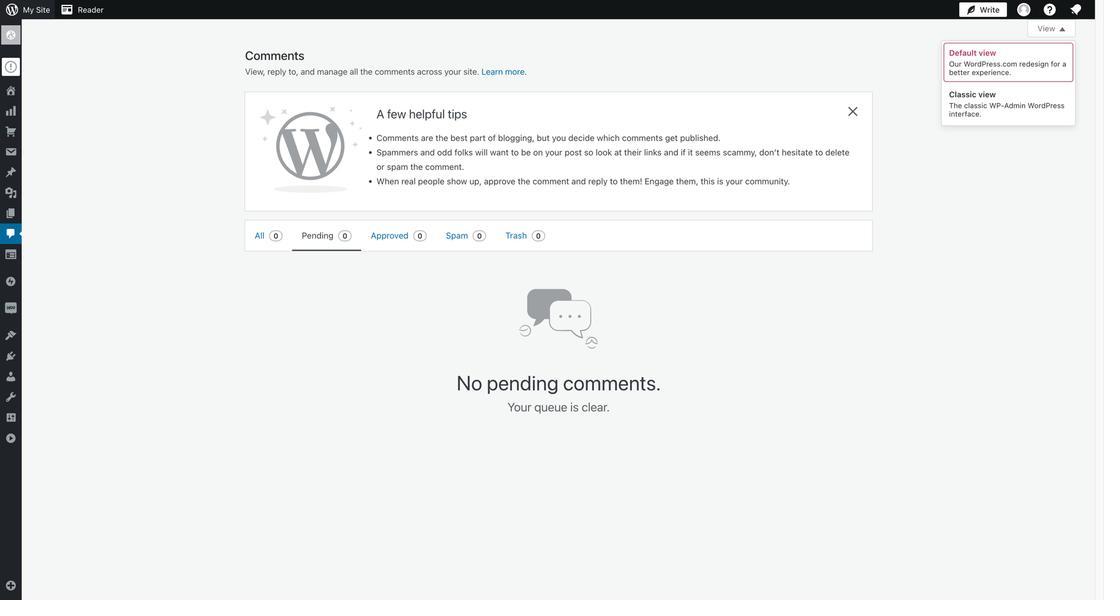 Task type: describe. For each thing, give the bounding box(es) containing it.
comments for comments are the best part of blogging, but you decide which comments get published. spammers and odd folks will want to be on your post so look at their links and if it seems scammy, don't hesitate to delete or spam the comment. when real people show up, approve the comment and reply to them! engage them, this is your community.
[[377, 133, 419, 143]]

queue
[[534, 400, 568, 414]]

manage
[[317, 67, 348, 77]]

engage
[[645, 176, 674, 186]]

look
[[596, 147, 612, 157]]

will
[[475, 147, 488, 157]]

approved
[[371, 231, 409, 241]]

when
[[377, 176, 399, 186]]

delete
[[826, 147, 850, 157]]

don't
[[760, 147, 780, 157]]

the right are at the left top of page
[[436, 133, 448, 143]]

write
[[980, 5, 1000, 14]]

all
[[255, 231, 265, 241]]

better
[[949, 68, 970, 77]]

reply inside comments view, reply to, and manage all the comments across your site. learn more .
[[267, 67, 286, 77]]

comments.
[[563, 371, 661, 395]]

comments view, reply to, and manage all the comments across your site. learn more .
[[245, 48, 527, 77]]

reply inside "comments are the best part of blogging, but you decide which comments get published. spammers and odd folks will want to be on your post so look at their links and if it seems scammy, don't hesitate to delete or spam the comment. when real people show up, approve the comment and reply to them! engage them, this is your community."
[[588, 176, 608, 186]]

no
[[457, 371, 482, 395]]

0 for all
[[274, 232, 278, 240]]

view for classic view
[[979, 90, 996, 99]]

comment
[[533, 176, 569, 186]]

real
[[401, 176, 416, 186]]

wordpress.com
[[964, 60, 1017, 68]]

admin
[[1005, 101, 1026, 110]]

manage your notifications image
[[1069, 2, 1083, 17]]

default
[[949, 48, 977, 57]]

get
[[665, 133, 678, 143]]

reader link
[[55, 0, 109, 19]]

few
[[387, 107, 406, 121]]

folks
[[455, 147, 473, 157]]

comments for comments view, reply to, and manage all the comments across your site. learn more .
[[245, 48, 305, 62]]

classic view the classic wp-admin wordpress interface.
[[949, 90, 1065, 118]]

is inside "comments are the best part of blogging, but you decide which comments get published. spammers and odd folks will want to be on your post so look at their links and if it seems scammy, don't hesitate to delete or spam the comment. when real people show up, approve the comment and reply to them! engage them, this is your community."
[[717, 176, 724, 186]]

learn more link
[[482, 67, 525, 77]]

2 vertical spatial your
[[726, 176, 743, 186]]

and inside comments view, reply to, and manage all the comments across your site. learn more .
[[301, 67, 315, 77]]

published.
[[680, 133, 721, 143]]

a
[[1063, 60, 1067, 68]]

view button
[[1028, 19, 1076, 37]]

1 horizontal spatial to
[[610, 176, 618, 186]]

my site
[[23, 5, 50, 14]]

open image
[[1060, 27, 1066, 31]]

comments are the best part of blogging, but you decide which comments get published. spammers and odd folks will want to be on your post so look at their links and if it seems scammy, don't hesitate to delete or spam the comment. when real people show up, approve the comment and reply to them! engage them, this is your community.
[[377, 133, 850, 186]]

pending
[[487, 371, 559, 395]]

spammers
[[377, 147, 418, 157]]

all
[[350, 67, 358, 77]]

helpful
[[409, 107, 445, 121]]

community.
[[745, 176, 790, 186]]

up,
[[470, 176, 482, 186]]

comments inside comments view, reply to, and manage all the comments across your site. learn more .
[[375, 67, 415, 77]]

blogging,
[[498, 133, 535, 143]]

our
[[949, 60, 962, 68]]

them!
[[620, 176, 643, 186]]

part
[[470, 133, 486, 143]]

decide
[[568, 133, 595, 143]]

this
[[701, 176, 715, 186]]

help image
[[1043, 2, 1057, 17]]

odd
[[437, 147, 452, 157]]

show
[[447, 176, 467, 186]]

2 horizontal spatial to
[[815, 147, 823, 157]]

your
[[508, 400, 532, 414]]

and down are at the left top of page
[[420, 147, 435, 157]]

a
[[377, 107, 384, 121]]

redesign
[[1020, 60, 1049, 68]]

0 horizontal spatial to
[[511, 147, 519, 157]]

be
[[521, 147, 531, 157]]

the inside comments view, reply to, and manage all the comments across your site. learn more .
[[360, 67, 373, 77]]

my site link
[[0, 0, 55, 19]]

write link
[[960, 0, 1007, 19]]



Task type: locate. For each thing, give the bounding box(es) containing it.
comments inside "comments are the best part of blogging, but you decide which comments get published. spammers and odd folks will want to be on your post so look at their links and if it seems scammy, don't hesitate to delete or spam the comment. when real people show up, approve the comment and reply to them! engage them, this is your community."
[[377, 133, 419, 143]]

the
[[360, 67, 373, 77], [436, 133, 448, 143], [410, 162, 423, 172], [518, 176, 530, 186]]

4 0 from the left
[[477, 232, 482, 240]]

0 vertical spatial comments
[[375, 67, 415, 77]]

1 horizontal spatial is
[[717, 176, 724, 186]]

0 right all
[[274, 232, 278, 240]]

view up wordpress.com
[[979, 48, 996, 57]]

1 0 from the left
[[274, 232, 278, 240]]

want
[[490, 147, 509, 157]]

classic
[[964, 101, 988, 110]]

no pending comments. your queue is clear.
[[457, 371, 661, 414]]

comment.
[[425, 162, 464, 172]]

1 vertical spatial comments
[[622, 133, 663, 143]]

your right this on the right of the page
[[726, 176, 743, 186]]

1 horizontal spatial your
[[545, 147, 563, 157]]

0
[[274, 232, 278, 240], [343, 232, 347, 240], [418, 232, 422, 240], [477, 232, 482, 240], [536, 232, 541, 240]]

if
[[681, 147, 686, 157]]

.
[[525, 67, 527, 77]]

img image
[[5, 276, 17, 288], [5, 303, 17, 315]]

1 horizontal spatial comments
[[377, 133, 419, 143]]

0 vertical spatial comments
[[245, 48, 305, 62]]

2 0 from the left
[[343, 232, 347, 240]]

0 horizontal spatial comments
[[375, 67, 415, 77]]

clear.
[[582, 400, 610, 414]]

wordpress
[[1028, 101, 1065, 110]]

view
[[979, 48, 996, 57], [979, 90, 996, 99]]

across
[[417, 67, 442, 77]]

no pending comments. main content
[[245, 19, 1076, 441]]

at
[[614, 147, 622, 157]]

0 horizontal spatial reply
[[267, 67, 286, 77]]

0 vertical spatial is
[[717, 176, 724, 186]]

0 for trash
[[536, 232, 541, 240]]

2 img image from the top
[[5, 303, 17, 315]]

0 horizontal spatial is
[[570, 400, 579, 414]]

your
[[444, 67, 461, 77], [545, 147, 563, 157], [726, 176, 743, 186]]

links
[[644, 147, 662, 157]]

5 0 from the left
[[536, 232, 541, 240]]

3 0 from the left
[[418, 232, 422, 240]]

comments
[[375, 67, 415, 77], [622, 133, 663, 143]]

to
[[511, 147, 519, 157], [815, 147, 823, 157], [610, 176, 618, 186]]

interface.
[[949, 110, 982, 118]]

so
[[584, 147, 594, 157]]

0 vertical spatial view
[[979, 48, 996, 57]]

wordpress logo image
[[260, 107, 362, 193]]

0 right trash
[[536, 232, 541, 240]]

1 vertical spatial your
[[545, 147, 563, 157]]

menu inside no pending comments. main content
[[245, 221, 853, 251]]

is left clear.
[[570, 400, 579, 414]]

1 vertical spatial comments
[[377, 133, 419, 143]]

comments inside comments view, reply to, and manage all the comments across your site. learn more .
[[245, 48, 305, 62]]

1 vertical spatial is
[[570, 400, 579, 414]]

view inside default view our wordpress.com redesign for a better experience.
[[979, 48, 996, 57]]

menu containing all
[[245, 221, 853, 251]]

0 right approved
[[418, 232, 422, 240]]

comments
[[245, 48, 305, 62], [377, 133, 419, 143]]

their
[[624, 147, 642, 157]]

spam
[[446, 231, 468, 241]]

reply down look
[[588, 176, 608, 186]]

learn more
[[482, 67, 525, 77]]

the
[[949, 101, 962, 110]]

your inside comments view, reply to, and manage all the comments across your site. learn more .
[[444, 67, 461, 77]]

your down you
[[545, 147, 563, 157]]

and left if
[[664, 147, 679, 157]]

0 vertical spatial your
[[444, 67, 461, 77]]

it
[[688, 147, 693, 157]]

view
[[1038, 24, 1056, 33]]

the up real
[[410, 162, 423, 172]]

1 horizontal spatial reply
[[588, 176, 608, 186]]

1 vertical spatial view
[[979, 90, 996, 99]]

0 for spam
[[477, 232, 482, 240]]

is inside no pending comments. your queue is clear.
[[570, 400, 579, 414]]

are
[[421, 133, 433, 143]]

or
[[377, 162, 385, 172]]

2 horizontal spatial your
[[726, 176, 743, 186]]

trash
[[506, 231, 527, 241]]

view for default view
[[979, 48, 996, 57]]

reader
[[78, 5, 104, 14]]

0 right spam at the top
[[477, 232, 482, 240]]

1 horizontal spatial comments
[[622, 133, 663, 143]]

dismiss tips image
[[846, 104, 860, 119]]

people
[[418, 176, 445, 186]]

a few helpful tips
[[377, 107, 467, 121]]

seems
[[695, 147, 721, 157]]

0 horizontal spatial comments
[[245, 48, 305, 62]]

to left be
[[511, 147, 519, 157]]

is
[[717, 176, 724, 186], [570, 400, 579, 414]]

and right the comment
[[572, 176, 586, 186]]

my
[[23, 5, 34, 14]]

0 vertical spatial reply
[[267, 67, 286, 77]]

comments up their
[[622, 133, 663, 143]]

the right the approve
[[518, 176, 530, 186]]

comments up to,
[[245, 48, 305, 62]]

comments up the spammers
[[377, 133, 419, 143]]

you
[[552, 133, 566, 143]]

view up wp-
[[979, 90, 996, 99]]

view inside classic view the classic wp-admin wordpress interface.
[[979, 90, 996, 99]]

0 right pending
[[343, 232, 347, 240]]

tips
[[448, 107, 467, 121]]

spam
[[387, 162, 408, 172]]

1 vertical spatial img image
[[5, 303, 17, 315]]

site
[[36, 5, 50, 14]]

1 vertical spatial reply
[[588, 176, 608, 186]]

to,
[[289, 67, 298, 77]]

reply left to,
[[267, 67, 286, 77]]

experience.
[[972, 68, 1012, 77]]

0 vertical spatial img image
[[5, 276, 17, 288]]

the right all
[[360, 67, 373, 77]]

post
[[565, 147, 582, 157]]

comments left across
[[375, 67, 415, 77]]

for
[[1051, 60, 1061, 68]]

to left delete
[[815, 147, 823, 157]]

is right this on the right of the page
[[717, 176, 724, 186]]

but
[[537, 133, 550, 143]]

pending
[[302, 231, 334, 241]]

my profile image
[[1018, 3, 1031, 16]]

classic
[[949, 90, 977, 99]]

comments inside "comments are the best part of blogging, but you decide which comments get published. spammers and odd folks will want to be on your post so look at their links and if it seems scammy, don't hesitate to delete or spam the comment. when real people show up, approve the comment and reply to them! engage them, this is your community."
[[622, 133, 663, 143]]

1 img image from the top
[[5, 276, 17, 288]]

wp-
[[990, 101, 1005, 110]]

menu
[[245, 221, 853, 251]]

scammy,
[[723, 147, 757, 157]]

0 horizontal spatial your
[[444, 67, 461, 77]]

on
[[533, 147, 543, 157]]

hesitate
[[782, 147, 813, 157]]

and
[[301, 67, 315, 77], [420, 147, 435, 157], [664, 147, 679, 157], [572, 176, 586, 186]]

site.
[[463, 67, 479, 77]]

reply
[[267, 67, 286, 77], [588, 176, 608, 186]]

your left site.
[[444, 67, 461, 77]]

view,
[[245, 67, 265, 77]]

of
[[488, 133, 496, 143]]

0 for approved
[[418, 232, 422, 240]]

and right to,
[[301, 67, 315, 77]]

to left 'them!'
[[610, 176, 618, 186]]

default view our wordpress.com redesign for a better experience.
[[949, 48, 1067, 77]]

0 for pending
[[343, 232, 347, 240]]

time image
[[1098, 46, 1104, 57]]

which
[[597, 133, 620, 143]]

approve
[[484, 176, 516, 186]]

best
[[451, 133, 468, 143]]

them,
[[676, 176, 699, 186]]



Task type: vqa. For each thing, say whether or not it's contained in the screenshot.
Spam
yes



